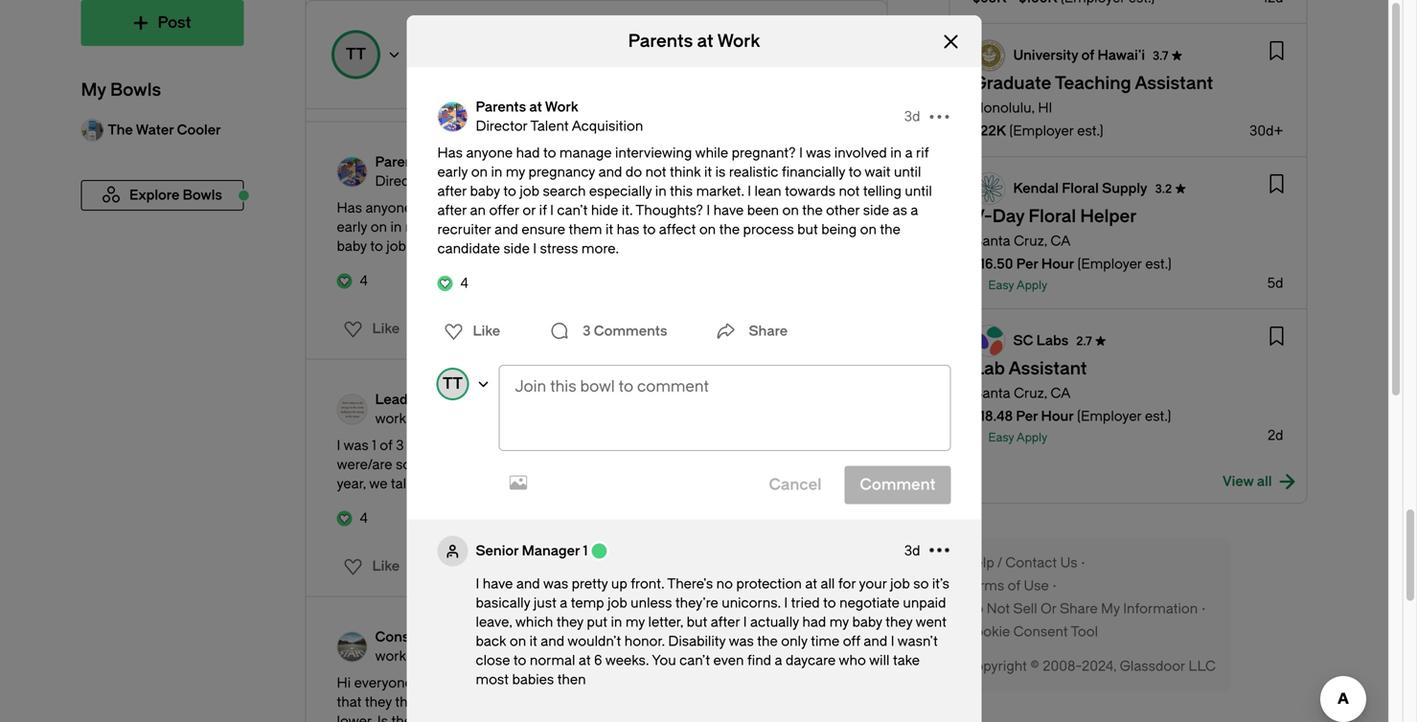 Task type: vqa. For each thing, say whether or not it's contained in the screenshot.
WERE/ARE
yes



Task type: describe. For each thing, give the bounding box(es) containing it.
affect
[[659, 222, 696, 238]]

santa inside v-day floral helper santa cruz, ca $16.50 per hour (employer est.) easy apply
[[973, 233, 1011, 249]]

wouldn't
[[568, 634, 621, 650]]

comments for 3d
[[493, 321, 567, 337]]

are
[[730, 695, 750, 710]]

us
[[1060, 555, 1078, 571]]

$22k
[[973, 123, 1006, 139]]

job left 'so'
[[890, 576, 910, 592]]

to right has at the left top
[[643, 222, 656, 238]]

the inside hi everyone. i have been interviewing for a startup for a c level role. they told me that they think i don't have certain skillset for the role and they are offering a level lower. is there a way for
[[621, 695, 641, 710]]

apply inside lab assistant santa cruz, ca $18.48 per hour (employer est.) easy apply
[[1016, 431, 1047, 445]]

not
[[987, 601, 1010, 617]]

realistic for has anyone had to manage interviewing while pregnant? i was involved in a rif early on in my pregnancy and do not think it is realistic financially to wait until after baby to job search especially in this market. i lean towards not telling until after an offer or if i can't hide it. thoughts? i have been on the other side as a recruiter and ensure them it has to affect on the process but being on the candidate side i stress more.
[[729, 164, 778, 180]]

manager
[[522, 543, 580, 559]]

in down towards
[[790, 200, 801, 216]]

3 comments button for parents at work link to the top
[[544, 312, 672, 351]]

information
[[1123, 601, 1198, 617]]

rif for has anyone had to manage interviewing while pregnant? i was involved in a rif early on in my pregnancy and do not think it is realistic financially to wait until after baby to job search especially in this market. i lean towards not telling until after an offer or if i can't hide it. thoughts? i have been on the other side as a recruiter and ensure them it has to affect on the process but being on the candidate side i stress more.
[[916, 145, 929, 161]]

meeting
[[473, 476, 525, 492]]

does,
[[768, 457, 803, 473]]

use
[[1024, 578, 1049, 594]]

not for has anyone had to manage interviewing while pregnant? i was involved in a rif early on in my pregnancy and do not think it is realistic financially to wait until after baby to job search especially in
[[545, 219, 566, 235]]

in left this at the top of the page
[[655, 183, 667, 199]]

role.
[[734, 676, 762, 691]]

in up telling
[[890, 145, 902, 161]]

a inside has anyone had to manage interviewing while pregnant? i was involved in a rif early on in my pregnancy and do not think it is realistic financially to wait until after baby to job search especially in
[[804, 200, 812, 216]]

cruz, inside lab assistant santa cruz, ca $18.48 per hour (employer est.) easy apply
[[1014, 386, 1047, 401]]

helper
[[1080, 206, 1137, 227]]

of inside the jobs list element
[[1081, 47, 1094, 63]]

will
[[869, 653, 890, 669]]

anyone for has anyone had to manage interviewing while pregnant? i was involved in a rif early on in my pregnancy and do not think it is realistic financially to wait until after baby to job search especially in
[[365, 200, 412, 216]]

each
[[566, 438, 598, 454]]

have down most
[[472, 695, 502, 710]]

(employer inside graduate teaching assistant honolulu, hi $22k (employer est.)
[[1009, 123, 1074, 139]]

to up "being"
[[849, 164, 862, 180]]

had inside has anyone had to manage interviewing while pregnant? i was involved in a rif early on in my pregnancy and do not think it is realistic financially to wait until after baby to job search especially in this market. i lean towards not telling until after an offer or if i can't hide it. thoughts? i have been on the other side as a recruiter and ensure them it has to affect on the process but being on the candidate side i stress more.
[[516, 145, 540, 161]]

for up skillset
[[575, 676, 593, 691]]

they up wasn't
[[886, 615, 913, 630]]

after inside i have and was pretty up front. there's no protection at all for your job so it's basically just a temp job unless they're unicorns.  i tried to negotiate unpaid leave, which they put in my letter, but after i actually had my baby they went back on it and wouldn't honor. disability was the only time off and i wasn't close to normal at 6 weeks. you can't even find a daycare who will take most babies then
[[711, 615, 740, 630]]

an
[[470, 203, 486, 218]]

i was 1 of 3 leads under by boss, and each of us had very different work and were/are somewhat siloed. we don't fully understand what the other does, and last year, we talked about meeting over lunch
[[337, 438, 856, 492]]

anyone for has anyone had to manage interviewing while pregnant? i was involved in a rif early on in my pregnancy and do not think it is realistic financially to wait until after baby to job search especially in this market. i lean towards not telling until after an offer or if i can't hide it. thoughts? i have been on the other side as a recruiter and ensure them it has to affect on the process but being on the candidate side i stress more.
[[466, 145, 513, 161]]

3d link for has anyone had to manage interviewing while pregnant? i was involved in a rif early on in my pregnancy and do not think it is realistic financially to wait until after baby to job search especially in this market. i lean towards not telling until after an offer or if i can't hide it. thoughts? i have been on the other side as a recruiter and ensure them it has to affect on the process but being on the candidate side i stress more.
[[904, 107, 920, 126]]

2024,
[[1082, 659, 1117, 675]]

pregnant? for has anyone had to manage interviewing while pregnant? i was involved in a rif early on in my pregnancy and do not think it is realistic financially to wait until after baby to job search especially in
[[631, 200, 695, 216]]

interviewing for has anyone had to manage interviewing while pregnant? i was involved in a rif early on in my pregnancy and do not think it is realistic financially to wait until after baby to job search especially in this market. i lean towards not telling until after an offer or if i can't hide it. thoughts? i have been on the other side as a recruiter and ensure them it has to affect on the process but being on the candidate side i stress more.
[[615, 145, 692, 161]]

think for has anyone had to manage interviewing while pregnant? i was involved in a rif early on in my pregnancy and do not think it is realistic financially to wait until after baby to job search especially in
[[569, 219, 600, 235]]

can't inside i have and was pretty up front. there's no protection at all for your job so it's basically just a temp job unless they're unicorns.  i tried to negotiate unpaid leave, which they put in my letter, but after i actually had my baby they went back on it and wouldn't honor. disability was the only time off and i wasn't close to normal at 6 weeks. you can't even find a daycare who will take most babies then
[[679, 653, 710, 669]]

help / contact us terms of use do not sell or share my information cookie consent tool
[[964, 555, 1198, 640]]

ca inside lab assistant santa cruz, ca $18.48 per hour (employer est.) easy apply
[[1051, 386, 1071, 401]]

0 vertical spatial floral
[[1062, 180, 1099, 196]]

been inside hi everyone. i have been interviewing for a startup for a c level role. they told me that they think i don't have certain skillset for the role and they are offering a level lower. is there a way for
[[460, 676, 492, 691]]

it inside i have and was pretty up front. there's no protection at all for your job so it's basically just a temp job unless they're unicorns.  i tried to negotiate unpaid leave, which they put in my letter, but after i actually had my baby they went back on it and wouldn't honor. disability was the only time off and i wasn't close to normal at 6 weeks. you can't even find a daycare who will take most babies then
[[530, 634, 537, 650]]

had inside i have and was pretty up front. there's no protection at all for your job so it's basically just a temp job unless they're unicorns.  i tried to negotiate unpaid leave, which they put in my letter, but after i actually had my baby they went back on it and wouldn't honor. disability was the only time off and i wasn't close to normal at 6 weeks. you can't even find a daycare who will take most babies then
[[802, 615, 826, 630]]

assistant inside graduate teaching assistant honolulu, hi $22k (employer est.)
[[1135, 73, 1213, 93]]

telling
[[863, 183, 902, 199]]

0 horizontal spatial 3 comments
[[482, 321, 567, 337]]

3 inside i was 1 of 3 leads under by boss, and each of us had very different work and were/are somewhat siloed. we don't fully understand what the other does, and last year, we talked about meeting over lunch
[[396, 438, 404, 454]]

pregnancy for has anyone had to manage interviewing while pregnant? i was involved in a rif early on in my pregnancy and do not think it is realistic financially to wait until after baby to job search especially in this market. i lean towards not telling until after an offer or if i can't hide it. thoughts? i have been on the other side as a recruiter and ensure them it has to affect on the process but being on the candidate side i stress more.
[[528, 164, 595, 180]]

can't inside has anyone had to manage interviewing while pregnant? i was involved in a rif early on in my pregnancy and do not think it is realistic financially to wait until after baby to job search especially in this market. i lean towards not telling until after an offer or if i can't hide it. thoughts? i have been on the other side as a recruiter and ensure them it has to affect on the process but being on the candidate side i stress more.
[[557, 203, 588, 218]]

understand
[[598, 457, 670, 473]]

1 horizontal spatial 3 comments
[[583, 323, 667, 339]]

floral inside v-day floral helper santa cruz, ca $16.50 per hour (employer est.) easy apply
[[1029, 206, 1076, 227]]

consulting exit opportunities link
[[375, 628, 573, 647]]

all inside "link"
[[1257, 474, 1272, 490]]

don't
[[437, 695, 468, 710]]

4 for rections list menu for i was 1 of 3 leads under by boss, and each of us had very different work and were/are somewhat siloed. we don't fully understand what the other does, and last year, we talked about meeting over lunch
[[360, 511, 368, 527]]

2 vertical spatial parents
[[375, 154, 426, 170]]

offer
[[489, 203, 519, 218]]

financially for has anyone had to manage interviewing while pregnant? i was involved in a rif early on in my pregnancy and do not think it is realistic financially to wait until after baby to job search especially in
[[681, 219, 745, 235]]

leads
[[407, 438, 441, 454]]

to up offer
[[503, 183, 516, 199]]

skillset
[[553, 695, 596, 710]]

it's
[[932, 576, 950, 592]]

unpaid
[[903, 596, 946, 611]]

in inside i have and was pretty up front. there's no protection at all for your job so it's basically just a temp job unless they're unicorns.  i tried to negotiate unpaid leave, which they put in my letter, but after i actually had my baby they went back on it and wouldn't honor. disability was the only time off and i wasn't close to normal at 6 weeks. you can't even find a daycare who will take most babies then
[[611, 615, 622, 630]]

think inside hi everyone. i have been interviewing for a startup for a c level role. they told me that they think i don't have certain skillset for the role and they are offering a level lower. is there a way for
[[395, 695, 426, 710]]

basically
[[476, 596, 530, 611]]

share inside help / contact us terms of use do not sell or share my information cookie consent tool
[[1060, 601, 1098, 617]]

for up role
[[656, 676, 673, 691]]

off
[[843, 634, 860, 650]]

the down as
[[880, 222, 901, 238]]

rif for has anyone had to manage interviewing while pregnant? i was involved in a rif early on in my pregnancy and do not think it is realistic financially to wait until after baby to job search especially in
[[815, 200, 828, 216]]

v-
[[973, 206, 992, 227]]

on inside has anyone had to manage interviewing while pregnant? i was involved in a rif early on in my pregnancy and do not think it is realistic financially to wait until after baby to job search especially in
[[371, 219, 387, 235]]

help
[[964, 555, 994, 571]]

job inside has anyone had to manage interviewing while pregnant? i was involved in a rif early on in my pregnancy and do not think it is realistic financially to wait until after baby to job search especially in
[[386, 239, 406, 254]]

1 vertical spatial until
[[905, 183, 932, 199]]

wait for has anyone had to manage interviewing while pregnant? i was involved in a rif early on in my pregnancy and do not think it is realistic financially to wait until after baby to job search especially in this market. i lean towards not telling until after an offer or if i can't hide it. thoughts? i have been on the other side as a recruiter and ensure them it has to affect on the process but being on the candidate side i stress more.
[[865, 164, 891, 180]]

so
[[913, 576, 929, 592]]

over
[[529, 476, 556, 492]]

have inside i have and was pretty up front. there's no protection at all for your job so it's basically just a temp job unless they're unicorns.  i tried to negotiate unpaid leave, which they put in my letter, but after i actually had my baby they went back on it and wouldn't honor. disability was the only time off and i wasn't close to normal at 6 weeks. you can't even find a daycare who will take most babies then
[[483, 576, 513, 592]]

work inside parents at work director talent acquisition
[[545, 99, 578, 115]]

est.) inside graduate teaching assistant honolulu, hi $22k (employer est.)
[[1077, 123, 1104, 139]]

2.7
[[1076, 335, 1092, 348]]

hour inside lab assistant santa cruz, ca $18.48 per hour (employer est.) easy apply
[[1041, 409, 1074, 424]]

close
[[476, 653, 510, 669]]

for down the startup
[[600, 695, 617, 710]]

help / contact us link
[[964, 554, 1089, 573]]

not for has anyone had to manage interviewing while pregnant? i was involved in a rif early on in my pregnancy and do not think it is realistic financially to wait until after baby to job search especially in this market. i lean towards not telling until after an offer or if i can't hide it. thoughts? i have been on the other side as a recruiter and ensure them it has to affect on the process but being on the candidate side i stress more.
[[645, 164, 666, 180]]

glassdoor
[[1120, 659, 1185, 675]]

for right 'way'
[[466, 714, 484, 722]]

put
[[587, 615, 608, 630]]

est.) inside v-day floral helper santa cruz, ca $16.50 per hour (employer est.) easy apply
[[1145, 256, 1172, 272]]

they down temp
[[557, 615, 583, 630]]

the left process
[[719, 222, 740, 238]]

after inside has anyone had to manage interviewing while pregnant? i was involved in a rif early on in my pregnancy and do not think it is realistic financially to wait until after baby to job search especially in
[[824, 219, 853, 235]]

in left recruiter
[[390, 219, 402, 235]]

early for has anyone had to manage interviewing while pregnant? i was involved in a rif early on in my pregnancy and do not think it is realistic financially to wait until after baby to job search especially in this market. i lean towards not telling until after an offer or if i can't hide it. thoughts? i have been on the other side as a recruiter and ensure them it has to affect on the process but being on the candidate side i stress more.
[[437, 164, 468, 180]]

more actions image
[[924, 102, 955, 132]]

was inside has anyone had to manage interviewing while pregnant? i was involved in a rif early on in my pregnancy and do not think it is realistic financially to wait until after baby to job search especially in
[[705, 200, 730, 216]]

do not sell or share my information link
[[964, 600, 1210, 619]]

the inside i have and was pretty up front. there's no protection at all for your job so it's basically just a temp job unless they're unicorns.  i tried to negotiate unpaid leave, which they put in my letter, but after i actually had my baby they went back on it and wouldn't honor. disability was the only time off and i wasn't close to normal at 6 weeks. you can't even find a daycare who will take most babies then
[[757, 634, 778, 650]]

then
[[557, 672, 586, 688]]

went
[[916, 615, 947, 630]]

talent
[[530, 118, 569, 134]]

a down 6 on the bottom left of page
[[596, 676, 604, 691]]

sc labs 2.7 ★
[[1013, 333, 1107, 349]]

i inside i was 1 of 3 leads under by boss, and each of us had very different work and were/are somewhat siloed. we don't fully understand what the other does, and last year, we talked about meeting over lunch
[[337, 438, 340, 454]]

3d for 3d link to the middle
[[809, 164, 825, 180]]

3d link for hi everyone. i have been interviewing for a startup for a c level role. they told me that they think i don't have certain skillset for the role and they are offering a level lower. is there a way for
[[809, 638, 825, 657]]

letter,
[[648, 615, 683, 630]]

1 for was
[[372, 438, 376, 454]]

director
[[476, 118, 527, 134]]

do
[[964, 601, 983, 617]]

easy inside lab assistant santa cruz, ca $18.48 per hour (employer est.) easy apply
[[988, 431, 1014, 445]]

(employer inside v-day floral helper santa cruz, ca $16.50 per hour (employer est.) easy apply
[[1077, 256, 1142, 272]]

being
[[821, 222, 857, 238]]

and inside has anyone had to manage interviewing while pregnant? i was involved in a rif early on in my pregnancy and do not think it is realistic financially to wait until after baby to job search especially in
[[498, 219, 522, 235]]

that
[[337, 695, 362, 710]]

copyright © 2008-2024, glassdoor llc
[[964, 659, 1216, 675]]

of up were/are
[[380, 438, 392, 454]]

but inside has anyone had to manage interviewing while pregnant? i was involved in a rif early on in my pregnancy and do not think it is realistic financially to wait until after baby to job search especially in this market. i lean towards not telling until after an offer or if i can't hide it. thoughts? i have been on the other side as a recruiter and ensure them it has to affect on the process but being on the candidate side i stress more.
[[797, 222, 818, 238]]

to down "lean"
[[748, 219, 761, 235]]

a down told
[[806, 695, 814, 710]]

work inside parents at work link
[[444, 154, 478, 170]]

been inside has anyone had to manage interviewing while pregnant? i was involved in a rif early on in my pregnancy and do not think it is realistic financially to wait until after baby to job search especially in this market. i lean towards not telling until after an offer or if i can't hide it. thoughts? i have been on the other side as a recruiter and ensure them it has to affect on the process but being on the candidate side i stress more.
[[747, 203, 779, 218]]

$16.50
[[973, 256, 1013, 272]]

talked
[[391, 476, 429, 492]]

to up recruiter
[[443, 200, 456, 216]]

it.
[[622, 203, 633, 218]]

0 horizontal spatial parents at work
[[375, 154, 478, 170]]

weeks.
[[605, 653, 649, 669]]

3 comments button for bottom parents at work link
[[444, 310, 572, 348]]

kendal floral supply 3.2 ★
[[1013, 180, 1187, 196]]

senior manager 1
[[476, 543, 588, 559]]

apply inside v-day floral helper santa cruz, ca $16.50 per hour (employer est.) easy apply
[[1016, 279, 1047, 292]]

somewhat
[[396, 457, 463, 473]]

this
[[670, 183, 693, 199]]

rections list menu for has anyone had to manage interviewing while pregnant? i was involved in a rif early on in my pregnancy and do not think it is realistic financially to wait until after baby to job search especially in this market. i lean towards not telling until after an offer or if i can't hide it. thoughts? i have been on the other side as a recruiter and ensure them it has to affect on the process but being on the candidate side i stress more.
[[433, 316, 506, 347]]

all inside i have and was pretty up front. there's no protection at all for your job so it's basically just a temp job unless they're unicorns.  i tried to negotiate unpaid leave, which they put in my letter, but after i actually had my baby they went back on it and wouldn't honor. disability was the only time off and i wasn't close to normal at 6 weeks. you can't even find a daycare who will take most babies then
[[821, 576, 835, 592]]

per inside v-day floral helper santa cruz, ca $16.50 per hour (employer est.) easy apply
[[1016, 256, 1038, 272]]

1 vertical spatial parents at work link
[[375, 153, 543, 172]]

just
[[534, 596, 557, 611]]

share inside "popup button"
[[749, 323, 788, 339]]

on right affect
[[699, 222, 716, 238]]

manage for has anyone had to manage interviewing while pregnant? i was involved in a rif early on in my pregnancy and do not think it is realistic financially to wait until after baby to job search especially in
[[459, 200, 511, 216]]

0 vertical spatial parents at work link
[[476, 98, 643, 117]]

is for has anyone had to manage interviewing while pregnant? i was involved in a rif early on in my pregnancy and do not think it is realistic financially to wait until after baby to job search especially in this market. i lean towards not telling until after an offer or if i can't hide it. thoughts? i have been on the other side as a recruiter and ensure them it has to affect on the process but being on the candidate side i stress more.
[[715, 164, 726, 180]]

3d for 3d link related to hi everyone. i have been interviewing for a startup for a c level role. they told me that they think i don't have certain skillset for the role and they are offering a level lower. is there a way for
[[809, 639, 825, 655]]

towards
[[785, 183, 836, 199]]

while for has anyone had to manage interviewing while pregnant? i was involved in a rif early on in my pregnancy and do not think it is realistic financially to wait until after baby to job search especially in this market. i lean towards not telling until after an offer or if i can't hide it. thoughts? i have been on the other side as a recruiter and ensure them it has to affect on the process but being on the candidate side i stress more.
[[695, 145, 728, 161]]

consulting exit opportunities
[[375, 630, 569, 645]]

unless
[[631, 596, 672, 611]]

hawai'i
[[1098, 47, 1145, 63]]

on right "being"
[[860, 222, 877, 238]]

acquisition
[[572, 118, 643, 134]]

a up as
[[905, 145, 913, 161]]

4 for rections list menu above leadership
[[360, 273, 368, 289]]

a left c
[[677, 676, 684, 691]]

was inside i was 1 of 3 leads under by boss, and each of us had very different work and were/are somewhat siloed. we don't fully understand what the other does, and last year, we talked about meeting over lunch
[[343, 438, 369, 454]]

my up off
[[830, 615, 849, 630]]

1 horizontal spatial 3
[[482, 321, 490, 337]]

save image for graduate teaching assistant
[[1262, 36, 1293, 67]]

process
[[743, 222, 794, 238]]

0 vertical spatial parents
[[628, 31, 693, 51]]

0 vertical spatial work
[[717, 31, 760, 51]]

leadership
[[375, 392, 448, 408]]

2 t from the left
[[453, 375, 463, 393]]

1 vertical spatial 3d link
[[809, 162, 825, 182]]

est.) inside lab assistant santa cruz, ca $18.48 per hour (employer est.) easy apply
[[1145, 409, 1171, 424]]

a left 'way'
[[428, 714, 435, 722]]

to right tried
[[823, 596, 836, 611]]

or
[[523, 203, 536, 218]]

1 vertical spatial ...
[[533, 239, 544, 254]]

3.7
[[1153, 49, 1168, 63]]

share button
[[710, 312, 788, 351]]

0 vertical spatial level
[[702, 676, 731, 691]]

view
[[1223, 474, 1254, 490]]

hi everyone. i have been interviewing for a startup for a c level role. they told me that they think i don't have certain skillset for the role and they are offering a level lower. is there a way for
[[337, 676, 847, 722]]

save image
[[1262, 170, 1293, 200]]

like up leadership
[[372, 321, 400, 337]]

in down the ensure
[[522, 239, 533, 254]]

search for has anyone had to manage interviewing while pregnant? i was involved in a rif early on in my pregnancy and do not think it is realistic financially to wait until after baby to job search especially in this market. i lean towards not telling until after an offer or if i can't hide it. thoughts? i have been on the other side as a recruiter and ensure them it has to affect on the process but being on the candidate side i stress more.
[[543, 183, 586, 199]]

if
[[539, 203, 547, 218]]

3.2
[[1155, 182, 1172, 196]]

find
[[747, 653, 771, 669]]

ensure
[[522, 222, 565, 238]]

have up don't
[[426, 676, 457, 691]]

graduate teaching assistant honolulu, hi $22k (employer est.)
[[973, 73, 1213, 139]]

0 vertical spatial side
[[863, 203, 889, 218]]

it inside has anyone had to manage interviewing while pregnant? i was involved in a rif early on in my pregnancy and do not think it is realistic financially to wait until after baby to job search especially in
[[604, 219, 611, 235]]

consulting
[[375, 630, 447, 645]]

consent
[[1013, 624, 1068, 640]]

per inside lab assistant santa cruz, ca $18.48 per hour (employer est.) easy apply
[[1016, 409, 1038, 424]]

we
[[369, 476, 388, 492]]

5d
[[1267, 275, 1283, 291]]

a right as
[[911, 203, 918, 218]]

was inside has anyone had to manage interviewing while pregnant? i was involved in a rif early on in my pregnancy and do not think it is realistic financially to wait until after baby to job search especially in this market. i lean towards not telling until after an offer or if i can't hide it. thoughts? i have been on the other side as a recruiter and ensure them it has to affect on the process but being on the candidate side i stress more.
[[806, 145, 831, 161]]

is
[[377, 714, 388, 722]]

/
[[997, 555, 1002, 571]]

had inside i was 1 of 3 leads under by boss, and each of us had very different work and were/are somewhat siloed. we don't fully understand what the other does, and last year, we talked about meeting over lunch
[[636, 438, 660, 454]]

normal
[[530, 653, 575, 669]]

think for has anyone had to manage interviewing while pregnant? i was involved in a rif early on in my pregnancy and do not think it is realistic financially to wait until after baby to job search especially in this market. i lean towards not telling until after an offer or if i can't hide it. thoughts? i have been on the other side as a recruiter and ensure them it has to affect on the process but being on the candidate side i stress more.
[[670, 164, 701, 180]]

close image
[[944, 35, 958, 49]]

they up "is"
[[365, 695, 392, 710]]

about
[[432, 476, 469, 492]]

time
[[811, 634, 840, 650]]

to left candidate
[[370, 239, 383, 254]]

3d up 'so'
[[904, 543, 920, 559]]

my inside has anyone had to manage interviewing while pregnant? i was involved in a rif early on in my pregnancy and do not think it is realistic financially to wait until after baby to job search especially in
[[405, 219, 425, 235]]

is for has anyone had to manage interviewing while pregnant? i was involved in a rif early on in my pregnancy and do not think it is realistic financially to wait until after baby to job search especially in
[[615, 219, 625, 235]]

it up "market."
[[704, 164, 712, 180]]

on down towards
[[782, 203, 799, 218]]

the down towards
[[802, 203, 823, 218]]

leave,
[[476, 615, 512, 630]]

search for has anyone had to manage interviewing while pregnant? i was involved in a rif early on in my pregnancy and do not think it is realistic financially to wait until after baby to job search especially in
[[410, 239, 453, 254]]



Task type: locate. For each thing, give the bounding box(es) containing it.
hour down lab assistant link
[[1041, 409, 1074, 424]]

until inside has anyone had to manage interviewing while pregnant? i was involved in a rif early on in my pregnancy and do not think it is realistic financially to wait until after baby to job search especially in
[[793, 219, 821, 235]]

0 horizontal spatial search
[[410, 239, 453, 254]]

1 horizontal spatial while
[[695, 145, 728, 161]]

is up "market."
[[715, 164, 726, 180]]

at
[[697, 31, 714, 51], [529, 99, 542, 115], [429, 154, 441, 170], [805, 576, 817, 592], [579, 653, 591, 669]]

anyone inside has anyone had to manage interviewing while pregnant? i was involved in a rif early on in my pregnancy and do not think it is realistic financially to wait until after baby to job search especially in this market. i lean towards not telling until after an offer or if i can't hide it. thoughts? i have been on the other side as a recruiter and ensure them it has to affect on the process but being on the candidate side i stress more.
[[466, 145, 513, 161]]

1 vertical spatial while
[[595, 200, 628, 216]]

they
[[764, 676, 795, 691]]

1 inside button
[[583, 543, 588, 559]]

the down the startup
[[621, 695, 641, 710]]

3d for 3d link for has anyone had to manage interviewing while pregnant? i was involved in a rif early on in my pregnancy and do not think it is realistic financially to wait until after baby to job search especially in this market. i lean towards not telling until after an offer or if i can't hide it. thoughts? i have been on the other side as a recruiter and ensure them it has to affect on the process but being on the candidate side i stress more.
[[904, 109, 920, 125]]

1 vertical spatial think
[[569, 219, 600, 235]]

is inside has anyone had to manage interviewing while pregnant? i was involved in a rif early on in my pregnancy and do not think it is realistic financially to wait until after baby to job search especially in
[[615, 219, 625, 235]]

them
[[569, 222, 602, 238]]

0 horizontal spatial is
[[615, 219, 625, 235]]

1 vertical spatial search
[[410, 239, 453, 254]]

1 vertical spatial do
[[525, 219, 541, 235]]

realistic inside has anyone had to manage interviewing while pregnant? i was involved in a rif early on in my pregnancy and do not think it is realistic financially to wait until after baby to job search especially in this market. i lean towards not telling until after an offer or if i can't hide it. thoughts? i have been on the other side as a recruiter and ensure them it has to affect on the process but being on the candidate side i stress more.
[[729, 164, 778, 180]]

1 vertical spatial assistant
[[1009, 359, 1087, 379]]

all left your
[[821, 576, 835, 592]]

search down recruiter
[[410, 239, 453, 254]]

especially inside has anyone had to manage interviewing while pregnant? i was involved in a rif early on in my pregnancy and do not think it is realistic financially to wait until after baby to job search especially in this market. i lean towards not telling until after an offer or if i can't hide it. thoughts? i have been on the other side as a recruiter and ensure them it has to affect on the process but being on the candidate side i stress more.
[[589, 183, 652, 199]]

save image up 30d+
[[1262, 36, 1293, 67]]

4 for rections list menu related to has anyone had to manage interviewing while pregnant? i was involved in a rif early on in my pregnancy and do not think it is realistic financially to wait until after baby to job search especially in this market. i lean towards not telling until after an offer or if i can't hide it. thoughts? i have been on the other side as a recruiter and ensure them it has to affect on the process but being on the candidate side i stress more.
[[460, 275, 468, 291]]

realistic for has anyone had to manage interviewing while pregnant? i was involved in a rif early on in my pregnancy and do not think it is realistic financially to wait until after baby to job search especially in
[[628, 219, 678, 235]]

0 vertical spatial not
[[645, 164, 666, 180]]

job down "up" on the left
[[608, 596, 627, 611]]

1 vertical spatial pregnant?
[[631, 200, 695, 216]]

last
[[833, 457, 856, 473]]

honolulu,
[[973, 100, 1035, 116]]

1 vertical spatial side
[[503, 241, 530, 257]]

apply up sc
[[1016, 279, 1047, 292]]

0 vertical spatial pregnancy
[[528, 164, 595, 180]]

do
[[626, 164, 642, 180], [525, 219, 541, 235]]

search inside has anyone had to manage interviewing while pregnant? i was involved in a rif early on in my pregnancy and do not think it is realistic financially to wait until after baby to job search especially in
[[410, 239, 453, 254]]

my left recruiter
[[405, 219, 425, 235]]

1 santa from the top
[[973, 233, 1011, 249]]

★ for graduate teaching assistant
[[1171, 49, 1183, 63]]

ca inside v-day floral helper santa cruz, ca $16.50 per hour (employer est.) easy apply
[[1051, 233, 1071, 249]]

cookie consent tool link
[[964, 623, 1098, 642]]

had down tried
[[802, 615, 826, 630]]

other inside i was 1 of 3 leads under by boss, and each of us had very different work and were/are somewhat siloed. we don't fully understand what the other does, and last year, we talked about meeting over lunch
[[731, 457, 765, 473]]

save image for lab assistant
[[1262, 322, 1293, 353]]

for inside i have and was pretty up front. there's no protection at all for your job so it's basically just a temp job unless they're unicorns.  i tried to negotiate unpaid leave, which they put in my letter, but after i actually had my baby they went back on it and wouldn't honor. disability was the only time off and i wasn't close to normal at 6 weeks. you can't even find a daycare who will take most babies then
[[838, 576, 856, 592]]

i inside has anyone had to manage interviewing while pregnant? i was involved in a rif early on in my pregnancy and do not think it is realistic financially to wait until after baby to job search especially in
[[699, 200, 702, 216]]

manage for has anyone had to manage interviewing while pregnant? i was involved in a rif early on in my pregnancy and do not think it is realistic financially to wait until after baby to job search especially in this market. i lean towards not telling until after an offer or if i can't hide it. thoughts? i have been on the other side as a recruiter and ensure them it has to affect on the process but being on the candidate side i stress more.
[[559, 145, 612, 161]]

0 vertical spatial while
[[695, 145, 728, 161]]

teaching
[[1055, 73, 1131, 93]]

side down telling
[[863, 203, 889, 218]]

1 apply from the top
[[1016, 279, 1047, 292]]

it down hide
[[604, 219, 611, 235]]

0 horizontal spatial side
[[503, 241, 530, 257]]

like for i was 1 of 3 leads under by boss, and each of us had very different work and were/are somewhat siloed. we don't fully understand what the other does, and last year, we talked about meeting over lunch
[[372, 559, 400, 574]]

1 vertical spatial especially
[[456, 239, 519, 254]]

different
[[692, 438, 746, 454]]

early inside has anyone had to manage interviewing while pregnant? i was involved in a rif early on in my pregnancy and do not think it is realistic financially to wait until after baby to job search especially in
[[337, 219, 367, 235]]

2 easy from the top
[[988, 431, 1014, 445]]

1 vertical spatial all
[[821, 576, 835, 592]]

only
[[781, 634, 808, 650]]

of left us
[[601, 438, 614, 454]]

3d link left more actions image
[[904, 107, 920, 126]]

rif down towards
[[815, 200, 828, 216]]

not left telling
[[839, 183, 860, 199]]

pregnant? inside has anyone had to manage interviewing while pregnant? i was involved in a rif early on in my pregnancy and do not think it is realistic financially to wait until after baby to job search especially in this market. i lean towards not telling until after an offer or if i can't hide it. thoughts? i have been on the other side as a recruiter and ensure them it has to affect on the process but being on the candidate side i stress more.
[[732, 145, 796, 161]]

wait up telling
[[865, 164, 891, 180]]

work
[[749, 438, 780, 454]]

as
[[893, 203, 907, 218]]

(employer down helper
[[1077, 256, 1142, 272]]

lab assistant link
[[973, 359, 1087, 379]]

think up read more button
[[569, 219, 600, 235]]

not inside has anyone had to manage interviewing while pregnant? i was involved in a rif early on in my pregnancy and do not think it is realistic financially to wait until after baby to job search especially in
[[545, 219, 566, 235]]

to down talent on the top left of page
[[543, 145, 556, 161]]

0 horizontal spatial not
[[545, 219, 566, 235]]

1 horizontal spatial but
[[797, 222, 818, 238]]

but inside i have and was pretty up front. there's no protection at all for your job so it's basically just a temp job unless they're unicorns.  i tried to negotiate unpaid leave, which they put in my letter, but after i actually had my baby they went back on it and wouldn't honor. disability was the only time off and i wasn't close to normal at 6 weeks. you can't even find a daycare who will take most babies then
[[687, 615, 707, 630]]

startup
[[607, 676, 652, 691]]

involved for has anyone had to manage interviewing while pregnant? i was involved in a rif early on in my pregnancy and do not think it is realistic financially to wait until after baby to job search especially in this market. i lean towards not telling until after an offer or if i can't hide it. thoughts? i have been on the other side as a recruiter and ensure them it has to affect on the process but being on the candidate side i stress more.
[[834, 145, 887, 161]]

3d link right only
[[809, 638, 825, 657]]

1 easy from the top
[[988, 279, 1014, 292]]

pregnant?
[[732, 145, 796, 161], [631, 200, 695, 216]]

they left are
[[699, 695, 726, 710]]

while for has anyone had to manage interviewing while pregnant? i was involved in a rif early on in my pregnancy and do not think it is realistic financially to wait until after baby to job search especially in
[[595, 200, 628, 216]]

1 vertical spatial not
[[839, 183, 860, 199]]

especially for has anyone had to manage interviewing while pregnant? i was involved in a rif early on in my pregnancy and do not think it is realistic financially to wait until after baby to job search especially in this market. i lean towards not telling until after an offer or if i can't hide it. thoughts? i have been on the other side as a recruiter and ensure them it has to affect on the process but being on the candidate side i stress more.
[[589, 183, 652, 199]]

interviewing for hi everyone. i have been interviewing for a startup for a c level role. they told me that they think i don't have certain skillset for the role and they are offering a level lower. is there a way for
[[495, 676, 572, 691]]

comments for leadership
[[493, 559, 567, 574]]

rections list menu for i was 1 of 3 leads under by boss, and each of us had very different work and were/are somewhat siloed. we don't fully understand what the other does, and last year, we talked about meeting over lunch
[[332, 551, 405, 582]]

0 vertical spatial wait
[[865, 164, 891, 180]]

1 vertical spatial early
[[337, 219, 367, 235]]

job left candidate
[[386, 239, 406, 254]]

save image
[[1262, 36, 1293, 67], [1262, 322, 1293, 353]]

cruz, down lab assistant link
[[1014, 386, 1047, 401]]

until for has anyone had to manage interviewing while pregnant? i was involved in a rif early on in my pregnancy and do not think it is realistic financially to wait until after baby to job search especially in this market. i lean towards not telling until after an offer or if i can't hide it. thoughts? i have been on the other side as a recruiter and ensure them it has to affect on the process but being on the candidate side i stress more.
[[894, 164, 921, 180]]

like
[[372, 321, 400, 337], [473, 323, 500, 339], [372, 559, 400, 574]]

is inside has anyone had to manage interviewing while pregnant? i was involved in a rif early on in my pregnancy and do not think it is realistic financially to wait until after baby to job search especially in this market. i lean towards not telling until after an offer or if i can't hide it. thoughts? i have been on the other side as a recruiter and ensure them it has to affect on the process but being on the candidate side i stress more.
[[715, 164, 726, 180]]

lower.
[[337, 714, 374, 722]]

me
[[826, 676, 847, 691]]

parents inside parents at work director talent acquisition
[[476, 99, 526, 115]]

until for has anyone had to manage interviewing while pregnant? i was involved in a rif early on in my pregnancy and do not think it is realistic financially to wait until after baby to job search especially in
[[793, 219, 821, 235]]

job
[[520, 183, 539, 199], [386, 239, 406, 254], [890, 576, 910, 592], [608, 596, 627, 611]]

santa up $16.50
[[973, 233, 1011, 249]]

been
[[747, 203, 779, 218], [460, 676, 492, 691]]

1 vertical spatial floral
[[1029, 206, 1076, 227]]

my up honor.
[[626, 615, 645, 630]]

job up "or" on the top of page
[[520, 183, 539, 199]]

rif inside has anyone had to manage interviewing while pregnant? i was involved in a rif early on in my pregnancy and do not think it is realistic financially to wait until after baby to job search especially in this market. i lean towards not telling until after an offer or if i can't hide it. thoughts? i have been on the other side as a recruiter and ensure them it has to affect on the process but being on the candidate side i stress more.
[[916, 145, 929, 161]]

0 horizontal spatial level
[[702, 676, 731, 691]]

2 vertical spatial baby
[[852, 615, 882, 630]]

0 horizontal spatial early
[[337, 219, 367, 235]]

cruz, inside v-day floral helper santa cruz, ca $16.50 per hour (employer est.) easy apply
[[1014, 233, 1047, 249]]

0 vertical spatial interviewing
[[615, 145, 692, 161]]

supply
[[1102, 180, 1148, 196]]

or
[[1041, 601, 1057, 617]]

on left recruiter
[[371, 219, 387, 235]]

pregnancy for has anyone had to manage interviewing while pregnant? i was involved in a rif early on in my pregnancy and do not think it is realistic financially to wait until after baby to job search especially in
[[428, 219, 495, 235]]

manage inside has anyone had to manage interviewing while pregnant? i was involved in a rif early on in my pregnancy and do not think it is realistic financially to wait until after baby to job search especially in
[[459, 200, 511, 216]]

assistant down labs
[[1009, 359, 1087, 379]]

was down "market."
[[705, 200, 730, 216]]

t right leadership
[[453, 375, 463, 393]]

3d right only
[[809, 639, 825, 655]]

is down it.
[[615, 219, 625, 235]]

santa inside lab assistant santa cruz, ca $18.48 per hour (employer est.) easy apply
[[973, 386, 1011, 401]]

1 t from the left
[[443, 375, 453, 393]]

1 vertical spatial share
[[1060, 601, 1098, 617]]

apply down lab assistant link
[[1016, 431, 1047, 445]]

back
[[476, 634, 506, 650]]

baby for has anyone had to manage interviewing while pregnant? i was involved in a rif early on in my pregnancy and do not think it is realistic financially to wait until after baby to job search especially in this market. i lean towards not telling until after an offer or if i can't hide it. thoughts? i have been on the other side as a recruiter and ensure them it has to affect on the process but being on the candidate side i stress more.
[[470, 183, 500, 199]]

been down "lean"
[[747, 203, 779, 218]]

6
[[594, 653, 602, 669]]

0 horizontal spatial parents
[[375, 154, 426, 170]]

(employer down '2.7' at top
[[1077, 409, 1142, 424]]

under
[[444, 438, 481, 454]]

2 santa from the top
[[973, 386, 1011, 401]]

pregnant? down this at the top of the page
[[631, 200, 695, 216]]

other inside has anyone had to manage interviewing while pregnant? i was involved in a rif early on in my pregnancy and do not think it is realistic financially to wait until after baby to job search especially in this market. i lean towards not telling until after an offer or if i can't hide it. thoughts? i have been on the other side as a recruiter and ensure them it has to affect on the process but being on the candidate side i stress more.
[[826, 203, 860, 218]]

interviewing inside hi everyone. i have been interviewing for a startup for a c level role. they told me that they think i don't have certain skillset for the role and they are offering a level lower. is there a way for
[[495, 676, 572, 691]]

0 vertical spatial ca
[[1051, 233, 1071, 249]]

1 horizontal spatial 1
[[583, 543, 588, 559]]

c
[[688, 676, 698, 691]]

on up an at the left top of the page
[[471, 164, 488, 180]]

0 vertical spatial (employer
[[1009, 123, 1074, 139]]

(employer
[[1009, 123, 1074, 139], [1077, 256, 1142, 272], [1077, 409, 1142, 424]]

0 horizontal spatial other
[[731, 457, 765, 473]]

0 vertical spatial manage
[[559, 145, 612, 161]]

2 per from the top
[[1016, 409, 1038, 424]]

per right $18.48 at the bottom right of the page
[[1016, 409, 1038, 424]]

fully
[[569, 457, 595, 473]]

3 comments button
[[444, 310, 572, 348], [544, 312, 672, 351]]

was up even
[[729, 634, 754, 650]]

0 vertical spatial parents at work
[[628, 31, 760, 51]]

per right $16.50
[[1016, 256, 1038, 272]]

0 horizontal spatial think
[[395, 695, 426, 710]]

it
[[704, 164, 712, 180], [604, 219, 611, 235], [606, 222, 613, 238], [530, 634, 537, 650]]

3d
[[904, 109, 920, 125], [809, 164, 825, 180], [904, 543, 920, 559], [809, 639, 825, 655]]

0 vertical spatial early
[[437, 164, 468, 180]]

2 save image from the top
[[1262, 322, 1293, 353]]

0 vertical spatial 1
[[372, 438, 376, 454]]

0 horizontal spatial can't
[[557, 203, 588, 218]]

hour down v-day floral helper link
[[1041, 256, 1074, 272]]

has inside has anyone had to manage interviewing while pregnant? i was involved in a rif early on in my pregnancy and do not think it is realistic financially to wait until after baby to job search especially in
[[337, 200, 362, 216]]

0 vertical spatial especially
[[589, 183, 652, 199]]

1 horizontal spatial early
[[437, 164, 468, 180]]

2 vertical spatial (employer
[[1077, 409, 1142, 424]]

2 ca from the top
[[1051, 386, 1071, 401]]

like down candidate
[[473, 323, 500, 339]]

v-day floral helper link
[[973, 206, 1137, 227]]

read more
[[549, 237, 620, 252]]

parents at work link
[[476, 98, 643, 117], [375, 153, 543, 172]]

job inside has anyone had to manage interviewing while pregnant? i was involved in a rif early on in my pregnancy and do not think it is realistic financially to wait until after baby to job search especially in this market. i lean towards not telling until after an offer or if i can't hide it. thoughts? i have been on the other side as a recruiter and ensure them it has to affect on the process but being on the candidate side i stress more.
[[520, 183, 539, 199]]

realistic up "lean"
[[729, 164, 778, 180]]

had up recruiter
[[415, 200, 439, 216]]

1 horizontal spatial parents
[[476, 99, 526, 115]]

0 horizontal spatial baby
[[337, 239, 367, 254]]

0 horizontal spatial wait
[[764, 219, 790, 235]]

1 horizontal spatial involved
[[834, 145, 887, 161]]

has for has anyone had to manage interviewing while pregnant? i was involved in a rif early on in my pregnancy and do not think it is realistic financially to wait until after baby to job search especially in this market. i lean towards not telling until after an offer or if i can't hide it. thoughts? i have been on the other side as a recruiter and ensure them it has to affect on the process but being on the candidate side i stress more.
[[437, 145, 463, 161]]

think inside has anyone had to manage interviewing while pregnant? i was involved in a rif early on in my pregnancy and do not think it is realistic financially to wait until after baby to job search especially in
[[569, 219, 600, 235]]

1 ca from the top
[[1051, 233, 1071, 249]]

0 vertical spatial share
[[749, 323, 788, 339]]

1 cruz, from the top
[[1014, 233, 1047, 249]]

stress
[[540, 241, 578, 257]]

2 horizontal spatial work
[[717, 31, 760, 51]]

hour inside v-day floral helper santa cruz, ca $16.50 per hour (employer est.) easy apply
[[1041, 256, 1074, 272]]

the down different
[[708, 457, 728, 473]]

0 vertical spatial other
[[826, 203, 860, 218]]

0 vertical spatial rif
[[916, 145, 929, 161]]

at inside parents at work director talent acquisition
[[529, 99, 542, 115]]

1 up pretty
[[583, 543, 588, 559]]

pregnant? for has anyone had to manage interviewing while pregnant? i was involved in a rif early on in my pregnancy and do not think it is realistic financially to wait until after baby to job search especially in this market. i lean towards not telling until after an offer or if i can't hide it. thoughts? i have been on the other side as a recruiter and ensure them it has to affect on the process but being on the candidate side i stress more.
[[732, 145, 796, 161]]

search up if
[[543, 183, 586, 199]]

baby for has anyone had to manage interviewing while pregnant? i was involved in a rif early on in my pregnancy and do not think it is realistic financially to wait until after baby to job search especially in
[[337, 239, 367, 254]]

floral down kendal
[[1029, 206, 1076, 227]]

early
[[437, 164, 468, 180], [337, 219, 367, 235]]

0 horizontal spatial realistic
[[628, 219, 678, 235]]

1 hour from the top
[[1041, 256, 1074, 272]]

interviewing inside has anyone had to manage interviewing while pregnant? i was involved in a rif early on in my pregnancy and do not think it is realistic financially to wait until after baby to job search especially in
[[515, 200, 591, 216]]

1 horizontal spatial baby
[[470, 183, 500, 199]]

manage down acquisition
[[559, 145, 612, 161]]

senior manager 1 button
[[476, 542, 588, 561]]

especially for has anyone had to manage interviewing while pregnant? i was involved in a rif early on in my pregnancy and do not think it is realistic financially to wait until after baby to job search especially in
[[456, 239, 519, 254]]

more
[[586, 237, 620, 252]]

siloed.
[[466, 457, 507, 473]]

involved for has anyone had to manage interviewing while pregnant? i was involved in a rif early on in my pregnancy and do not think it is realistic financially to wait until after baby to job search especially in
[[734, 200, 786, 216]]

1 inside i was 1 of 3 leads under by boss, and each of us had very different work and were/are somewhat siloed. we don't fully understand what the other does, and last year, we talked about meeting over lunch
[[372, 438, 376, 454]]

there
[[391, 714, 425, 722]]

2 comments button
[[444, 548, 572, 586]]

financially inside has anyone had to manage interviewing while pregnant? i was involved in a rif early on in my pregnancy and do not think it is realistic financially to wait until after baby to job search especially in this market. i lean towards not telling until after an offer or if i can't hide it. thoughts? i have been on the other side as a recruiter and ensure them it has to affect on the process but being on the candidate side i stress more.
[[782, 164, 845, 180]]

until up as
[[905, 183, 932, 199]]

2 vertical spatial est.)
[[1145, 409, 1171, 424]]

1 horizontal spatial financially
[[782, 164, 845, 180]]

candidate
[[437, 241, 500, 257]]

assistant down 3.7
[[1135, 73, 1213, 93]]

pregnant? inside has anyone had to manage interviewing while pregnant? i was involved in a rif early on in my pregnancy and do not think it is realistic financially to wait until after baby to job search especially in
[[631, 200, 695, 216]]

have inside has anyone had to manage interviewing while pregnant? i was involved in a rif early on in my pregnancy and do not think it is realistic financially to wait until after baby to job search especially in this market. i lean towards not telling until after an offer or if i can't hide it. thoughts? i have been on the other side as a recruiter and ensure them it has to affect on the process but being on the candidate side i stress more.
[[713, 203, 744, 218]]

like for has anyone had to manage interviewing while pregnant? i was involved in a rif early on in my pregnancy and do not think it is realistic financially to wait until after baby to job search especially in this market. i lean towards not telling until after an offer or if i can't hide it. thoughts? i have been on the other side as a recruiter and ensure them it has to affect on the process but being on the candidate side i stress more.
[[473, 323, 500, 339]]

while
[[695, 145, 728, 161], [595, 200, 628, 216]]

role
[[644, 695, 669, 710]]

realistic inside has anyone had to manage interviewing while pregnant? i was involved in a rif early on in my pregnancy and do not think it is realistic financially to wait until after baby to job search especially in
[[628, 219, 678, 235]]

especially up it.
[[589, 183, 652, 199]]

1 vertical spatial 1
[[583, 543, 588, 559]]

the inside i was 1 of 3 leads under by boss, and each of us had very different work and were/are somewhat siloed. we don't fully understand what the other does, and last year, we talked about meeting over lunch
[[708, 457, 728, 473]]

especially inside has anyone had to manage interviewing while pregnant? i was involved in a rif early on in my pregnancy and do not think it is realistic financially to wait until after baby to job search especially in
[[456, 239, 519, 254]]

1 vertical spatial rif
[[815, 200, 828, 216]]

1 vertical spatial been
[[460, 676, 492, 691]]

ca down v-day floral helper link
[[1051, 233, 1071, 249]]

pregnancy inside has anyone had to manage interviewing while pregnant? i was involved in a rif early on in my pregnancy and do not think it is realistic financially to wait until after baby to job search especially in this market. i lean towards not telling until after an offer or if i can't hide it. thoughts? i have been on the other side as a recruiter and ensure them it has to affect on the process but being on the candidate side i stress more.
[[528, 164, 595, 180]]

3d link
[[904, 107, 920, 126], [809, 162, 825, 182], [809, 638, 825, 657]]

search inside has anyone had to manage interviewing while pregnant? i was involved in a rif early on in my pregnancy and do not think it is realistic financially to wait until after baby to job search especially in this market. i lean towards not telling until after an offer or if i can't hide it. thoughts? i have been on the other side as a recruiter and ensure them it has to affect on the process but being on the candidate side i stress more.
[[543, 183, 586, 199]]

easy down $18.48 at the bottom right of the page
[[988, 431, 1014, 445]]

has
[[617, 222, 639, 238]]

do for has anyone had to manage interviewing while pregnant? i was involved in a rif early on in my pregnancy and do not think it is realistic financially to wait until after baby to job search especially in
[[525, 219, 541, 235]]

1 vertical spatial parents
[[476, 99, 526, 115]]

copyright
[[964, 659, 1027, 675]]

1 horizontal spatial has
[[437, 145, 463, 161]]

wasn't
[[898, 634, 938, 650]]

1 vertical spatial work
[[545, 99, 578, 115]]

1 vertical spatial involved
[[734, 200, 786, 216]]

1 horizontal spatial assistant
[[1135, 73, 1213, 93]]

thoughts?
[[636, 203, 703, 218]]

until
[[894, 164, 921, 180], [905, 183, 932, 199], [793, 219, 821, 235]]

to
[[543, 145, 556, 161], [849, 164, 862, 180], [503, 183, 516, 199], [443, 200, 456, 216], [748, 219, 761, 235], [643, 222, 656, 238], [370, 239, 383, 254], [823, 596, 836, 611], [514, 653, 526, 669]]

interviewing inside has anyone had to manage interviewing while pregnant? i was involved in a rif early on in my pregnancy and do not think it is realistic financially to wait until after baby to job search especially in this market. i lean towards not telling until after an offer or if i can't hide it. thoughts? i have been on the other side as a recruiter and ensure them it has to affect on the process but being on the candidate side i stress more.
[[615, 145, 692, 161]]

was up were/are
[[343, 438, 369, 454]]

wait for has anyone had to manage interviewing while pregnant? i was involved in a rif early on in my pregnancy and do not think it is realistic financially to wait until after baby to job search especially in
[[764, 219, 790, 235]]

3d up towards
[[809, 164, 825, 180]]

all
[[1257, 474, 1272, 490], [821, 576, 835, 592]]

t
[[443, 375, 453, 393], [453, 375, 463, 393]]

terms of use link
[[964, 577, 1060, 596]]

wait down "lean"
[[764, 219, 790, 235]]

2 cruz, from the top
[[1014, 386, 1047, 401]]

ca down lab assistant link
[[1051, 386, 1071, 401]]

1 horizontal spatial work
[[545, 99, 578, 115]]

and inside hi everyone. i have been interviewing for a startup for a c level role. they told me that they think i don't have certain skillset for the role and they are offering a level lower. is there a way for
[[672, 695, 696, 710]]

★ inside sc labs 2.7 ★
[[1095, 335, 1107, 348]]

1 vertical spatial realistic
[[628, 219, 678, 235]]

assistant inside lab assistant santa cruz, ca $18.48 per hour (employer est.) easy apply
[[1009, 359, 1087, 379]]

2 horizontal spatial 3
[[583, 323, 591, 339]]

it left has at the left top
[[606, 222, 613, 238]]

floral
[[1062, 180, 1099, 196], [1029, 206, 1076, 227]]

for left your
[[838, 576, 856, 592]]

(employer inside lab assistant santa cruz, ca $18.48 per hour (employer est.) easy apply
[[1077, 409, 1142, 424]]

1 for manager
[[583, 543, 588, 559]]

involved inside has anyone had to manage interviewing while pregnant? i was involved in a rif early on in my pregnancy and do not think it is realistic financially to wait until after baby to job search especially in
[[734, 200, 786, 216]]

was up just
[[543, 576, 568, 592]]

especially
[[589, 183, 652, 199], [456, 239, 519, 254]]

early inside has anyone had to manage interviewing while pregnant? i was involved in a rif early on in my pregnancy and do not think it is realistic financially to wait until after baby to job search especially in this market. i lean towards not telling until after an offer or if i can't hide it. thoughts? i have been on the other side as a recruiter and ensure them it has to affect on the process but being on the candidate side i stress more.
[[437, 164, 468, 180]]

my inside has anyone had to manage interviewing while pregnant? i was involved in a rif early on in my pregnancy and do not think it is realistic financially to wait until after baby to job search especially in this market. i lean towards not telling until after an offer or if i can't hide it. thoughts? i have been on the other side as a recruiter and ensure them it has to affect on the process but being on the candidate side i stress more.
[[506, 164, 525, 180]]

not up thoughts? at the top
[[645, 164, 666, 180]]

1 save image from the top
[[1262, 36, 1293, 67]]

involved inside has anyone had to manage interviewing while pregnant? i was involved in a rif early on in my pregnancy and do not think it is realistic financially to wait until after baby to job search especially in this market. i lean towards not telling until after an offer or if i can't hide it. thoughts? i have been on the other side as a recruiter and ensure them it has to affect on the process but being on the candidate side i stress more.
[[834, 145, 887, 161]]

1 vertical spatial baby
[[337, 239, 367, 254]]

rections list menu
[[332, 314, 405, 344], [433, 316, 506, 347], [332, 551, 405, 582]]

toogle identity image
[[437, 536, 468, 567]]

comments inside button
[[493, 559, 567, 574]]

★ for v-day floral helper
[[1175, 182, 1187, 196]]

you
[[652, 653, 676, 669]]

santa
[[973, 233, 1011, 249], [973, 386, 1011, 401]]

image for post author image
[[437, 102, 468, 132]]

1 vertical spatial save image
[[1262, 322, 1293, 353]]

1 vertical spatial hour
[[1041, 409, 1074, 424]]

2 apply from the top
[[1016, 431, 1047, 445]]

tool
[[1071, 624, 1098, 640]]

1 horizontal spatial especially
[[589, 183, 652, 199]]

3d left more actions image
[[904, 109, 920, 125]]

while inside has anyone had to manage interviewing while pregnant? i was involved in a rif early on in my pregnancy and do not think it is realistic financially to wait until after baby to job search especially in
[[595, 200, 628, 216]]

1 horizontal spatial ...
[[586, 1, 597, 17]]

v-day floral helper santa cruz, ca $16.50 per hour (employer est.) easy apply
[[973, 206, 1172, 292]]

do down "or" on the top of page
[[525, 219, 541, 235]]

year,
[[337, 476, 366, 492]]

1 horizontal spatial been
[[747, 203, 779, 218]]

baby inside i have and was pretty up front. there's no protection at all for your job so it's basically just a temp job unless they're unicorns.  i tried to negotiate unpaid leave, which they put in my letter, but after i actually had my baby they went back on it and wouldn't honor. disability was the only time off and i wasn't close to normal at 6 weeks. you can't even find a daycare who will take most babies then
[[852, 615, 882, 630]]

do for has anyone had to manage interviewing while pregnant? i was involved in a rif early on in my pregnancy and do not think it is realistic financially to wait until after baby to job search especially in this market. i lean towards not telling until after an offer or if i can't hide it. thoughts? i have been on the other side as a recruiter and ensure them it has to affect on the process but being on the candidate side i stress more.
[[626, 164, 642, 180]]

in up offer
[[491, 164, 502, 180]]

of inside help / contact us terms of use do not sell or share my information cookie consent tool
[[1008, 578, 1020, 594]]

0 vertical spatial easy
[[988, 279, 1014, 292]]

think
[[670, 164, 701, 180], [569, 219, 600, 235], [395, 695, 426, 710]]

anyone inside has anyone had to manage interviewing while pregnant? i was involved in a rif early on in my pregnancy and do not think it is realistic financially to wait until after baby to job search especially in
[[365, 200, 412, 216]]

0 vertical spatial per
[[1016, 256, 1038, 272]]

1 vertical spatial is
[[615, 219, 625, 235]]

1 vertical spatial has
[[337, 200, 362, 216]]

most
[[476, 672, 509, 688]]

2 vertical spatial work
[[444, 154, 478, 170]]

labs
[[1037, 333, 1069, 349]]

rections list menu up leadership
[[332, 314, 405, 344]]

not up read
[[545, 219, 566, 235]]

actually
[[750, 615, 799, 630]]

hi
[[1038, 100, 1052, 116]]

do inside has anyone had to manage interviewing while pregnant? i was involved in a rif early on in my pregnancy and do not think it is realistic financially to wait until after baby to job search especially in
[[525, 219, 541, 235]]

1 up were/are
[[372, 438, 376, 454]]

2 horizontal spatial parents
[[628, 31, 693, 51]]

it down which
[[530, 634, 537, 650]]

0 vertical spatial can't
[[557, 203, 588, 218]]

1 horizontal spatial level
[[817, 695, 846, 710]]

save image down 5d
[[1262, 322, 1293, 353]]

interviewing up the ensure
[[515, 200, 591, 216]]

easy down $16.50
[[988, 279, 1014, 292]]

0 vertical spatial been
[[747, 203, 779, 218]]

wait inside has anyone had to manage interviewing while pregnant? i was involved in a rif early on in my pregnancy and do not think it is realistic financially to wait until after baby to job search especially in this market. i lean towards not telling until after an offer or if i can't hide it. thoughts? i have been on the other side as a recruiter and ensure them it has to affect on the process but being on the candidate side i stress more.
[[865, 164, 891, 180]]

day
[[992, 206, 1025, 227]]

realistic
[[729, 164, 778, 180], [628, 219, 678, 235]]

involved down "lean"
[[734, 200, 786, 216]]

but
[[797, 222, 818, 238], [687, 615, 707, 630]]

0 horizontal spatial manage
[[459, 200, 511, 216]]

0 vertical spatial until
[[894, 164, 921, 180]]

rections list menu up consulting
[[332, 551, 405, 582]]

t up under
[[443, 375, 453, 393]]

on inside i have and was pretty up front. there's no protection at all for your job so it's basically just a temp job unless they're unicorns.  i tried to negotiate unpaid leave, which they put in my letter, but after i actually had my baby they went back on it and wouldn't honor. disability was the only time off and i wasn't close to normal at 6 weeks. you can't even find a daycare who will take most babies then
[[510, 634, 526, 650]]

0 horizontal spatial but
[[687, 615, 707, 630]]

★ inside kendal floral supply 3.2 ★
[[1175, 182, 1187, 196]]

a right find
[[775, 653, 782, 669]]

1 vertical spatial wait
[[764, 219, 790, 235]]

involved
[[834, 145, 887, 161], [734, 200, 786, 216]]

has inside has anyone had to manage interviewing while pregnant? i was involved in a rif early on in my pregnancy and do not think it is realistic financially to wait until after baby to job search especially in this market. i lean towards not telling until after an offer or if i can't hide it. thoughts? i have been on the other side as a recruiter and ensure them it has to affect on the process but being on the candidate side i stress more.
[[437, 145, 463, 161]]

1 horizontal spatial pregnancy
[[528, 164, 595, 180]]

financially down "market."
[[681, 219, 745, 235]]

has for has anyone had to manage interviewing while pregnant? i was involved in a rif early on in my pregnancy and do not think it is realistic financially to wait until after baby to job search especially in
[[337, 200, 362, 216]]

easy inside v-day floral helper santa cruz, ca $16.50 per hour (employer est.) easy apply
[[988, 279, 1014, 292]]

2 vertical spatial think
[[395, 695, 426, 710]]

tried
[[791, 596, 820, 611]]

but up disability
[[687, 615, 707, 630]]

interviewing for has anyone had to manage interviewing while pregnant? i was involved in a rif early on in my pregnancy and do not think it is realistic financially to wait until after baby to job search especially in
[[515, 200, 591, 216]]

recruiter
[[437, 222, 491, 238]]

for
[[838, 576, 856, 592], [575, 676, 593, 691], [656, 676, 673, 691], [600, 695, 617, 710], [466, 714, 484, 722]]

to up babies
[[514, 653, 526, 669]]

1 horizontal spatial parents at work
[[628, 31, 760, 51]]

2 horizontal spatial baby
[[852, 615, 882, 630]]

the down the actually
[[757, 634, 778, 650]]

2 hour from the top
[[1041, 409, 1074, 424]]

jobs list element
[[950, 0, 1306, 461]]

1 horizontal spatial side
[[863, 203, 889, 218]]

0 horizontal spatial do
[[525, 219, 541, 235]]

parents at work link down image for post author
[[375, 153, 543, 172]]

financially for has anyone had to manage interviewing while pregnant? i was involved in a rif early on in my pregnancy and do not think it is realistic financially to wait until after baby to job search especially in this market. i lean towards not telling until after an offer or if i can't hide it. thoughts? i have been on the other side as a recruiter and ensure them it has to affect on the process but being on the candidate side i stress more.
[[782, 164, 845, 180]]

t t
[[443, 375, 463, 393]]

1 horizontal spatial share
[[1060, 601, 1098, 617]]

do inside has anyone had to manage interviewing while pregnant? i was involved in a rif early on in my pregnancy and do not think it is realistic financially to wait until after baby to job search especially in this market. i lean towards not telling until after an offer or if i can't hide it. thoughts? i have been on the other side as a recruiter and ensure them it has to affect on the process but being on the candidate side i stress more.
[[626, 164, 642, 180]]

0 vertical spatial search
[[543, 183, 586, 199]]

rif down more actions image
[[916, 145, 929, 161]]

financially inside has anyone had to manage interviewing while pregnant? i was involved in a rif early on in my pregnancy and do not think it is realistic financially to wait until after baby to job search especially in
[[681, 219, 745, 235]]

early for has anyone had to manage interviewing while pregnant? i was involved in a rif early on in my pregnancy and do not think it is realistic financially to wait until after baby to job search especially in
[[337, 219, 367, 235]]

3 comments
[[482, 321, 567, 337], [583, 323, 667, 339]]

llc
[[1189, 659, 1216, 675]]

had inside has anyone had to manage interviewing while pregnant? i was involved in a rif early on in my pregnancy and do not think it is realistic financially to wait until after baby to job search especially in
[[415, 200, 439, 216]]

leadership link
[[375, 390, 482, 410]]

think up there on the bottom of the page
[[395, 695, 426, 710]]

a right just
[[560, 596, 568, 611]]

easy
[[988, 279, 1014, 292], [988, 431, 1014, 445]]

3 down more. on the left
[[583, 323, 591, 339]]

baby
[[470, 183, 500, 199], [337, 239, 367, 254], [852, 615, 882, 630]]

read more button
[[549, 237, 620, 252]]

1 per from the top
[[1016, 256, 1038, 272]]

0 horizontal spatial ...
[[533, 239, 544, 254]]

1 vertical spatial level
[[817, 695, 846, 710]]



